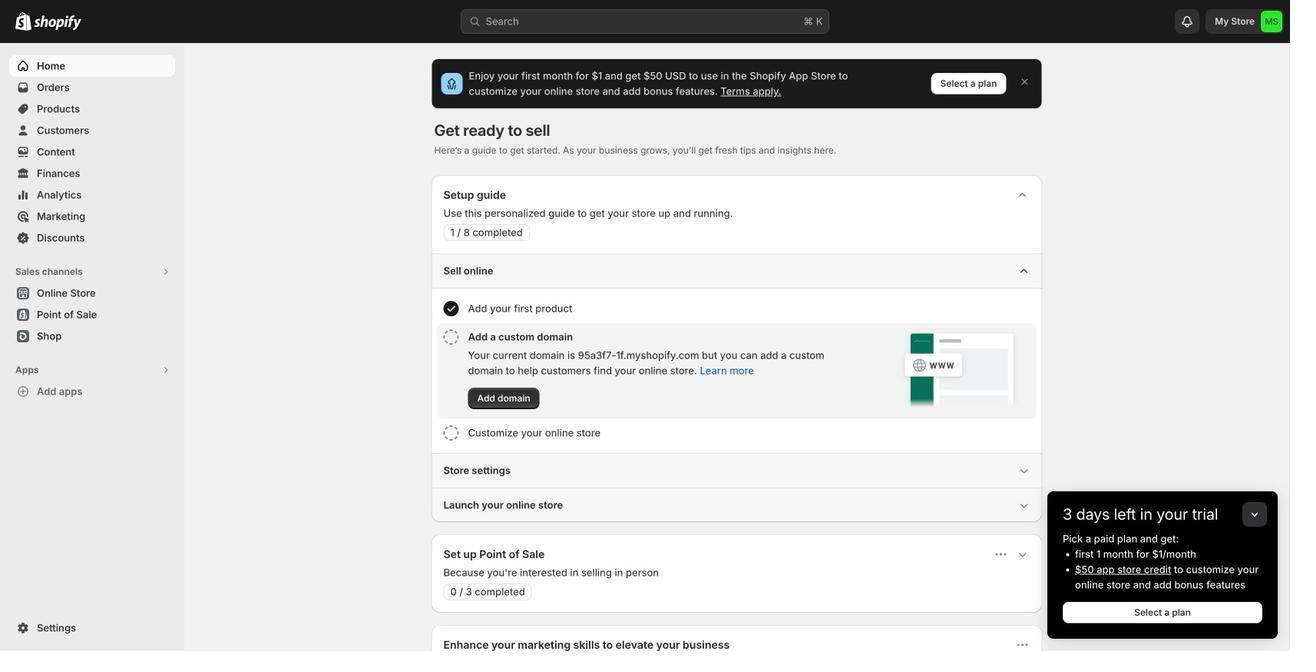 Task type: vqa. For each thing, say whether or not it's contained in the screenshot.
"Sell online" group
yes



Task type: locate. For each thing, give the bounding box(es) containing it.
customize your online store group
[[437, 419, 1036, 447]]

add a custom domain group
[[437, 323, 1036, 419]]

shopify image
[[15, 12, 31, 31]]

add your first product group
[[437, 295, 1036, 323]]

sell online group
[[431, 253, 1043, 453]]

shopify image
[[34, 15, 81, 31]]



Task type: describe. For each thing, give the bounding box(es) containing it.
my store image
[[1261, 11, 1283, 32]]

setup guide region
[[431, 175, 1043, 522]]

mark add a custom domain as done image
[[444, 329, 459, 345]]

guide categories group
[[431, 253, 1043, 522]]

mark add your first product as not done image
[[444, 301, 459, 316]]

mark customize your online store as done image
[[444, 426, 459, 441]]



